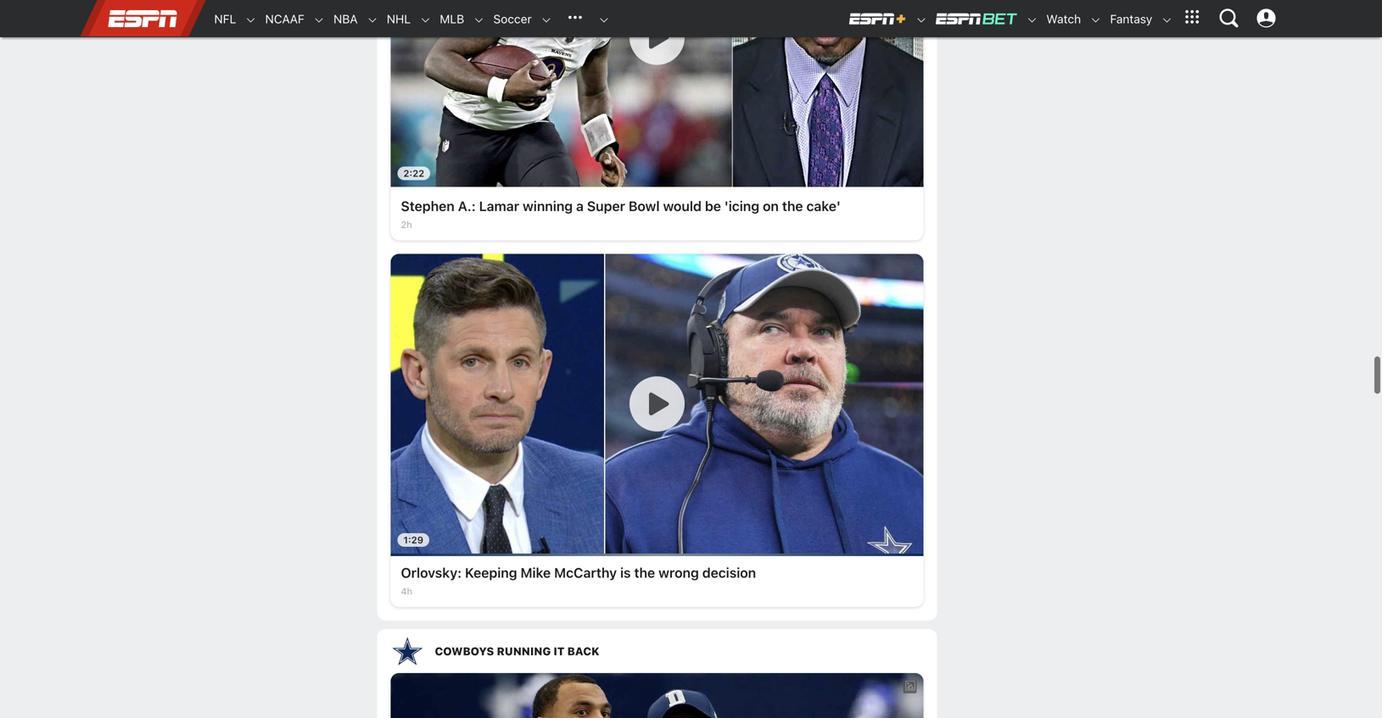 Task type: vqa. For each thing, say whether or not it's contained in the screenshot.
espnW link
no



Task type: locate. For each thing, give the bounding box(es) containing it.
ncaaf
[[265, 12, 304, 26]]

0 horizontal spatial the
[[634, 565, 655, 581]]

mlb
[[440, 12, 464, 26]]

'icing
[[724, 198, 759, 214]]

the right on on the top
[[782, 198, 803, 214]]

0 vertical spatial the
[[782, 198, 803, 214]]

mike
[[521, 565, 551, 581]]

mccarthy
[[554, 565, 617, 581]]

1 vertical spatial the
[[634, 565, 655, 581]]

a
[[576, 198, 584, 214]]

2h
[[401, 219, 412, 230]]

soccer
[[493, 12, 532, 26]]

back
[[567, 645, 599, 658]]

decision
[[702, 565, 756, 581]]

fantasy link
[[1102, 1, 1153, 37]]

2:22
[[403, 168, 424, 179]]

cowboys
[[435, 645, 494, 658]]

on
[[763, 198, 779, 214]]

watch
[[1046, 12, 1081, 26]]

the right is
[[634, 565, 655, 581]]

bowl
[[629, 198, 660, 214]]

nhl
[[387, 12, 411, 26]]

the
[[782, 198, 803, 214], [634, 565, 655, 581]]

is
[[620, 565, 631, 581]]

1:29
[[403, 535, 423, 546]]

stephen a.: lamar winning a super bowl would be 'icing on the cake'
[[401, 198, 841, 214]]

mlb link
[[431, 1, 464, 37]]

lamar
[[479, 198, 519, 214]]

wrong
[[659, 565, 699, 581]]

running
[[497, 645, 551, 658]]

a.:
[[458, 198, 476, 214]]

cake'
[[807, 198, 841, 214]]

winning
[[523, 198, 573, 214]]

orlovsky:
[[401, 565, 462, 581]]

stephen
[[401, 198, 455, 214]]



Task type: describe. For each thing, give the bounding box(es) containing it.
1 horizontal spatial the
[[782, 198, 803, 214]]

it
[[554, 645, 565, 658]]

keeping
[[465, 565, 517, 581]]

4h
[[401, 586, 413, 597]]

fantasy
[[1110, 12, 1153, 26]]

nfl
[[214, 12, 236, 26]]

ncaaf link
[[257, 1, 304, 37]]

would
[[663, 198, 702, 214]]

cowboys running it back
[[435, 645, 599, 658]]

nfl link
[[206, 1, 236, 37]]

orlovsky: keeping mike mccarthy is the wrong decision
[[401, 565, 756, 581]]

super
[[587, 198, 625, 214]]

nba link
[[325, 1, 358, 37]]

be
[[705, 198, 721, 214]]

watch link
[[1038, 1, 1081, 37]]

nba
[[334, 12, 358, 26]]

nhl link
[[378, 1, 411, 37]]

soccer link
[[485, 1, 532, 37]]



